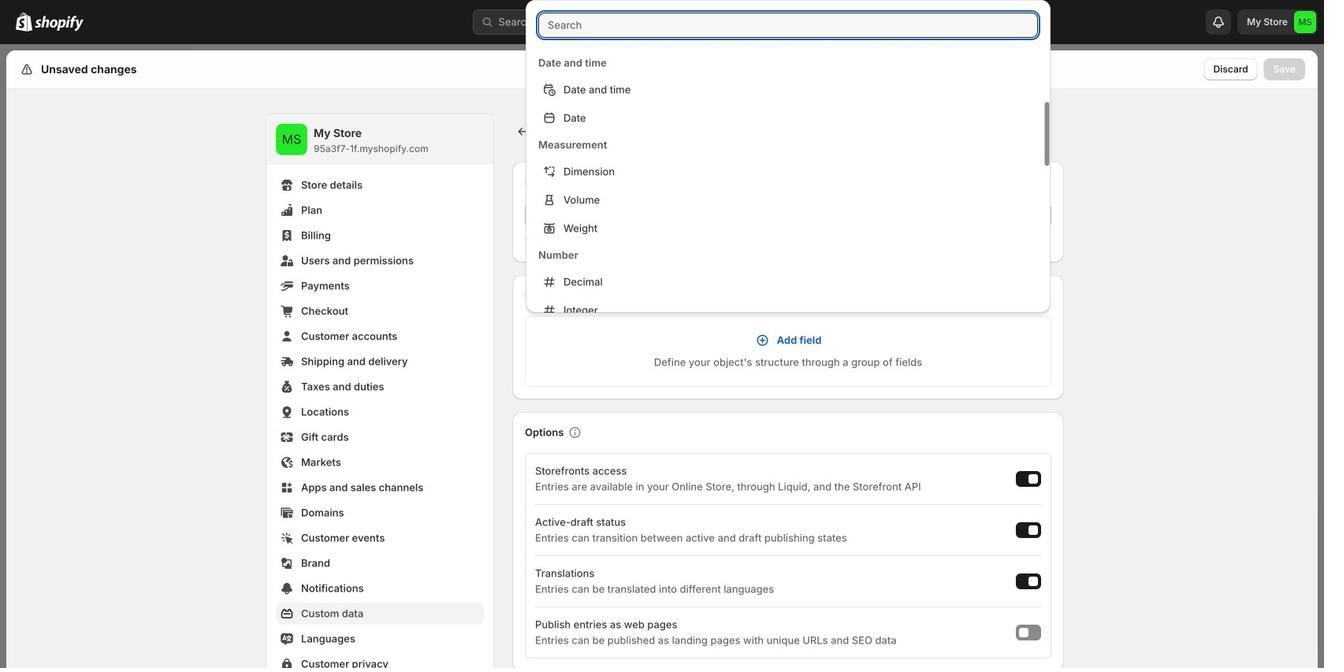 Task type: locate. For each thing, give the bounding box(es) containing it.
0 vertical spatial group
[[526, 77, 1051, 131]]

2 group from the top
[[526, 159, 1051, 241]]

1 vertical spatial group
[[526, 159, 1051, 241]]

Search search field
[[539, 13, 1039, 38]]

my store image
[[1295, 11, 1317, 33]]

shopify image
[[35, 16, 84, 31]]

2 vertical spatial group
[[526, 270, 1051, 323]]

group
[[526, 77, 1051, 131], [526, 159, 1051, 241], [526, 270, 1051, 323]]



Task type: vqa. For each thing, say whether or not it's contained in the screenshot.
Shopify icon at the left of the page
yes



Task type: describe. For each thing, give the bounding box(es) containing it.
shop settings menu element
[[267, 114, 494, 669]]

1 group from the top
[[526, 77, 1051, 131]]

my store image
[[276, 124, 308, 155]]

3 group from the top
[[526, 270, 1051, 323]]

shopify image
[[16, 12, 32, 31]]

toggle publishing entries as web pages image
[[1020, 629, 1029, 638]]

Examples: Cart upsell, Fabric colors, Product bundle text field
[[525, 203, 1006, 228]]

settings dialog
[[6, 50, 1319, 669]]



